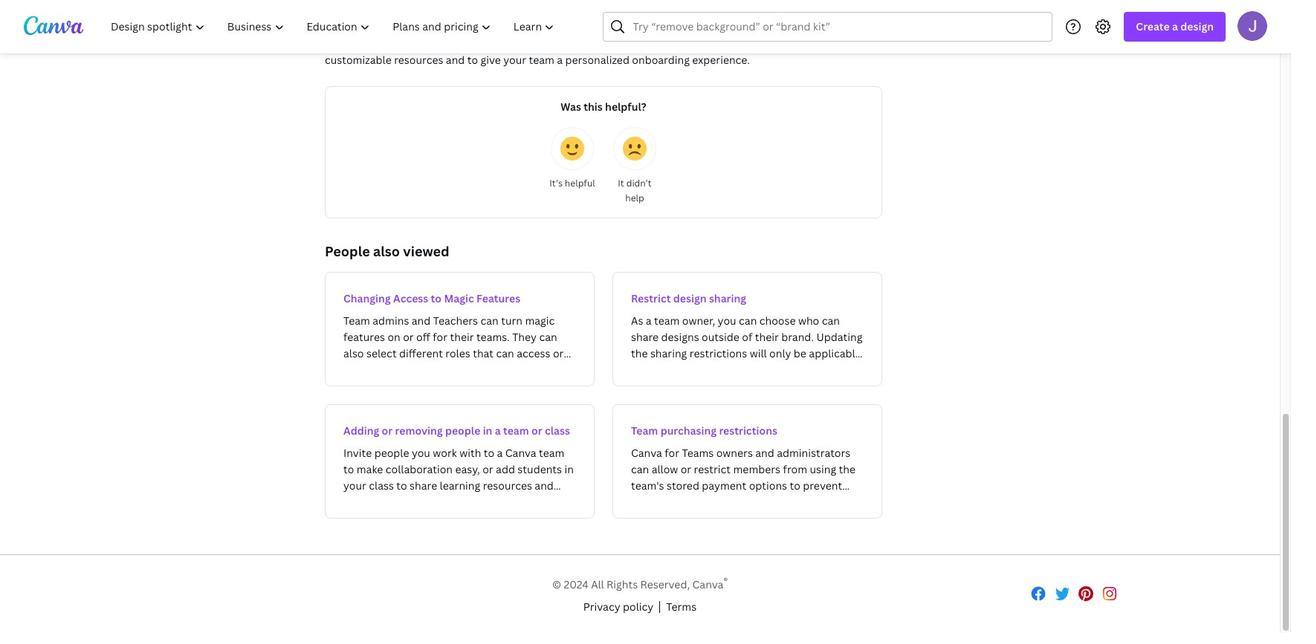 Task type: describe. For each thing, give the bounding box(es) containing it.
for
[[807, 36, 822, 51]]

0 horizontal spatial design
[[674, 292, 707, 306]]

canva
[[693, 578, 724, 592]]

2 or from the left
[[532, 424, 543, 438]]

Try "remove background" or "brand kit" search field
[[633, 13, 1044, 41]]

a inside the site for customizable resources and to give your team a personalized onboarding experience.
[[557, 53, 563, 67]]

restrict design sharing
[[631, 292, 747, 306]]

restrictions
[[719, 424, 778, 438]]

1 or from the left
[[382, 424, 393, 438]]

a inside dropdown button
[[1173, 19, 1179, 33]]

changing access to magic features link
[[325, 272, 595, 387]]

magic
[[444, 292, 474, 306]]

it
[[618, 177, 624, 190]]

in
[[483, 424, 493, 438]]

©
[[552, 578, 561, 592]]

privacy policy link
[[584, 599, 654, 615]]

onboarding
[[632, 53, 690, 67]]

was
[[561, 100, 581, 114]]

and
[[446, 53, 465, 67]]

terms
[[667, 600, 697, 614]]

site
[[786, 36, 805, 51]]

terms link
[[667, 599, 697, 615]]

access
[[393, 292, 429, 306]]

team purchasing restrictions link
[[613, 405, 883, 519]]

team inside the site for customizable resources and to give your team a personalized onboarding experience.
[[529, 53, 555, 67]]

design inside dropdown button
[[1181, 19, 1214, 33]]

features
[[477, 292, 521, 306]]

adding or removing people in a team or class
[[344, 424, 570, 438]]

rights
[[607, 578, 638, 592]]

🙂 image
[[561, 137, 585, 161]]

also
[[373, 242, 400, 260]]

changing
[[344, 292, 391, 306]]

2 vertical spatial a
[[495, 424, 501, 438]]

purchasing
[[661, 424, 717, 438]]

customizable
[[325, 53, 392, 67]]

it didn't help
[[618, 177, 652, 205]]

didn't
[[627, 177, 652, 190]]

0 horizontal spatial to
[[431, 292, 442, 306]]

helpful?
[[605, 100, 647, 114]]

site for customizable resources and to give your team a personalized onboarding experience.
[[325, 36, 822, 67]]



Task type: vqa. For each thing, say whether or not it's contained in the screenshot.
values.
no



Task type: locate. For each thing, give the bounding box(es) containing it.
a left personalized
[[557, 53, 563, 67]]

0 horizontal spatial a
[[495, 424, 501, 438]]

1 horizontal spatial or
[[532, 424, 543, 438]]

privacy
[[584, 600, 621, 614]]

helpful
[[565, 177, 596, 190]]

to left magic
[[431, 292, 442, 306]]

all
[[591, 578, 604, 592]]

or right adding
[[382, 424, 393, 438]]

team right your
[[529, 53, 555, 67]]

give
[[481, 53, 501, 67]]

2 horizontal spatial a
[[1173, 19, 1179, 33]]

changing access to magic features
[[344, 292, 521, 306]]

0 vertical spatial to
[[468, 53, 478, 67]]

0 vertical spatial a
[[1173, 19, 1179, 33]]

experience.
[[693, 53, 750, 67]]

people
[[445, 424, 481, 438]]

people also viewed
[[325, 242, 450, 260]]

removing
[[395, 424, 443, 438]]

this
[[584, 100, 603, 114]]

design
[[1181, 19, 1214, 33], [674, 292, 707, 306]]

1 horizontal spatial a
[[557, 53, 563, 67]]

it's
[[550, 177, 563, 190]]

create a design
[[1137, 19, 1214, 33]]

to right and
[[468, 53, 478, 67]]

😔 image
[[623, 137, 647, 161]]

create
[[1137, 19, 1170, 33]]

1 vertical spatial design
[[674, 292, 707, 306]]

to inside the site for customizable resources and to give your team a personalized onboarding experience.
[[468, 53, 478, 67]]

restrict design sharing link
[[613, 272, 883, 387]]

to
[[468, 53, 478, 67], [431, 292, 442, 306]]

policy
[[623, 600, 654, 614]]

0 vertical spatial team
[[529, 53, 555, 67]]

0 horizontal spatial or
[[382, 424, 393, 438]]

restrict
[[631, 292, 671, 306]]

a right create
[[1173, 19, 1179, 33]]

1 horizontal spatial design
[[1181, 19, 1214, 33]]

© 2024 all rights reserved, canva ®
[[552, 576, 728, 592]]

team right in
[[503, 424, 529, 438]]

design left sharing
[[674, 292, 707, 306]]

create a design button
[[1125, 12, 1226, 42]]

top level navigation element
[[101, 12, 568, 42]]

people
[[325, 242, 370, 260]]

1 vertical spatial to
[[431, 292, 442, 306]]

2024
[[564, 578, 589, 592]]

1 vertical spatial a
[[557, 53, 563, 67]]

a right in
[[495, 424, 501, 438]]

adding
[[344, 424, 379, 438]]

a
[[1173, 19, 1179, 33], [557, 53, 563, 67], [495, 424, 501, 438]]

adding or removing people in a team or class link
[[325, 405, 595, 519]]

®
[[724, 576, 728, 587]]

was this helpful?
[[561, 100, 647, 114]]

team
[[631, 424, 658, 438]]

class
[[545, 424, 570, 438]]

help
[[626, 192, 645, 205]]

it's helpful
[[550, 177, 596, 190]]

resources
[[394, 53, 444, 67]]

reserved,
[[641, 578, 690, 592]]

1 vertical spatial team
[[503, 424, 529, 438]]

design right create
[[1181, 19, 1214, 33]]

or left the class on the bottom left of the page
[[532, 424, 543, 438]]

privacy policy
[[584, 600, 654, 614]]

jacob simon image
[[1238, 11, 1268, 41]]

team purchasing restrictions
[[631, 424, 778, 438]]

team
[[529, 53, 555, 67], [503, 424, 529, 438]]

viewed
[[403, 242, 450, 260]]

0 vertical spatial design
[[1181, 19, 1214, 33]]

or
[[382, 424, 393, 438], [532, 424, 543, 438]]

your
[[504, 53, 527, 67]]

personalized
[[566, 53, 630, 67]]

sharing
[[709, 292, 747, 306]]

1 horizontal spatial to
[[468, 53, 478, 67]]



